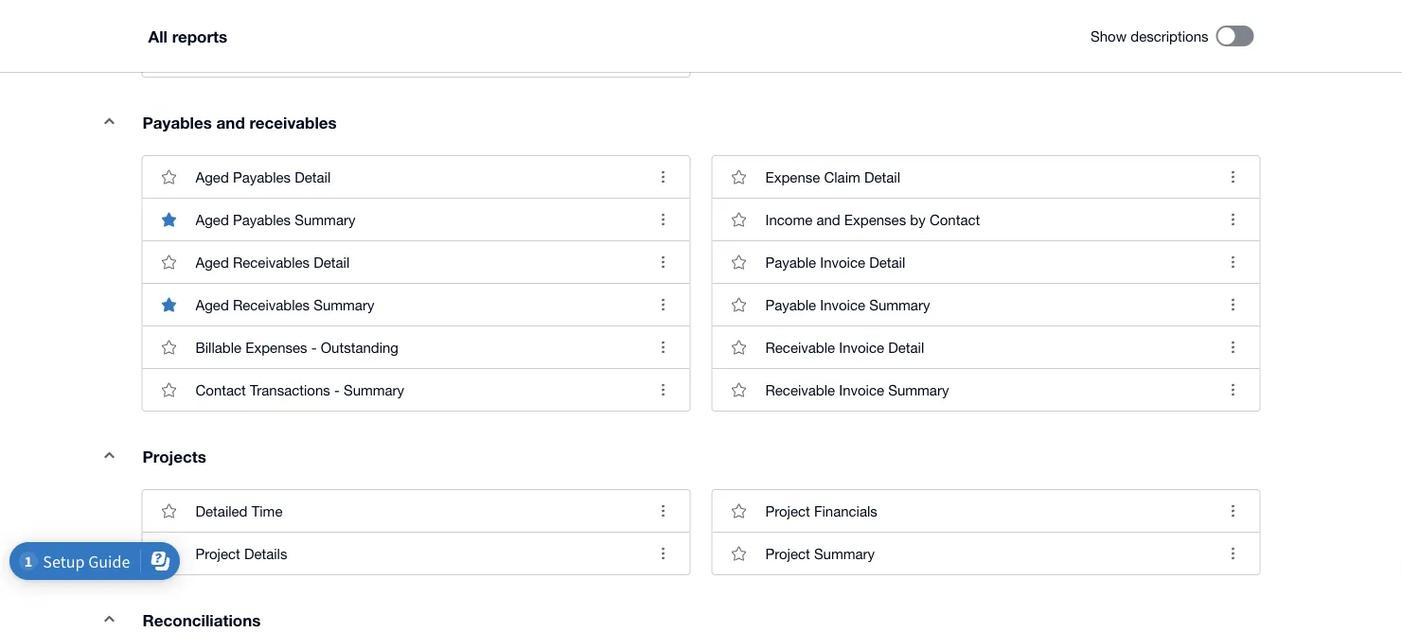 Task type: locate. For each thing, give the bounding box(es) containing it.
claim
[[824, 169, 861, 185]]

aged receivables detail link
[[143, 241, 690, 283]]

favorite image inside aged receivables detail link
[[150, 243, 188, 281]]

1 vertical spatial receivable
[[766, 382, 835, 398]]

receivables
[[233, 254, 310, 270], [233, 296, 310, 313]]

detail up aged receivables summary
[[314, 254, 350, 270]]

aged payables detail link
[[143, 156, 690, 198]]

more options image for project summary
[[1215, 535, 1253, 573]]

favorite image inside 'aged payables detail' link
[[150, 158, 188, 196]]

1 horizontal spatial and
[[817, 211, 841, 228]]

more options image inside contact transactions - summary link
[[645, 371, 682, 409]]

payable down payable invoice detail
[[766, 296, 817, 313]]

favorite image for aged receivables detail
[[150, 243, 188, 281]]

favorite image for fixed asset reconciliation
[[150, 37, 188, 75]]

detail
[[295, 169, 331, 185], [865, 169, 901, 185], [314, 254, 350, 270], [870, 254, 906, 270], [889, 339, 925, 356]]

more options image inside aged receivables summary link
[[645, 286, 682, 324]]

more options image inside expense claim detail link
[[1215, 158, 1253, 196]]

favorite image for income and expenses by contact
[[720, 201, 758, 239]]

summary
[[295, 211, 356, 228], [314, 296, 375, 313], [870, 296, 931, 313], [344, 382, 405, 398], [889, 382, 949, 398], [814, 546, 875, 562]]

0 vertical spatial expand report group image
[[90, 437, 128, 475]]

0 vertical spatial and
[[216, 113, 245, 132]]

more options image inside fixed asset reconciliation link
[[645, 37, 682, 75]]

and
[[216, 113, 245, 132], [817, 211, 841, 228]]

more options image for aged payables detail
[[645, 158, 682, 196]]

invoice for payable invoice detail
[[820, 254, 866, 270]]

financials
[[814, 503, 878, 520]]

more options image for aged payables summary
[[645, 201, 682, 239]]

1 vertical spatial -
[[334, 382, 340, 398]]

favorite image inside contact transactions - summary link
[[150, 371, 188, 409]]

detail for payable invoice detail
[[870, 254, 906, 270]]

detail for expense claim detail
[[865, 169, 901, 185]]

0 horizontal spatial contact
[[196, 382, 246, 398]]

0 vertical spatial receivable
[[766, 339, 835, 356]]

detail up receivable invoice summary
[[889, 339, 925, 356]]

more options image inside aged receivables detail link
[[645, 243, 682, 281]]

detail inside payable invoice detail link
[[870, 254, 906, 270]]

summary up aged receivables detail
[[295, 211, 356, 228]]

invoice for receivable invoice summary
[[839, 382, 885, 398]]

favorite image for receivable invoice detail
[[720, 329, 758, 367]]

receivables down aged payables summary
[[233, 254, 310, 270]]

summary up outstanding
[[314, 296, 375, 313]]

payables up aged payables summary
[[233, 169, 291, 185]]

summary for aged receivables summary
[[314, 296, 375, 313]]

receivable invoice detail
[[766, 339, 925, 356]]

0 horizontal spatial expenses
[[246, 339, 307, 356]]

reconciliations
[[143, 611, 261, 630]]

favorite image
[[150, 158, 188, 196], [720, 158, 758, 196], [150, 243, 188, 281], [720, 243, 758, 281], [150, 329, 188, 367], [720, 493, 758, 530], [150, 535, 188, 573], [720, 535, 758, 573]]

receivables for summary
[[233, 296, 310, 313]]

more options image inside payable invoice summary link
[[1215, 286, 1253, 324]]

1 expand report group image from the top
[[90, 437, 128, 475]]

receivable
[[766, 339, 835, 356], [766, 382, 835, 398]]

detail inside receivable invoice detail link
[[889, 339, 925, 356]]

contact
[[930, 211, 981, 228], [196, 382, 246, 398]]

expand report group image left "reconciliations"
[[90, 600, 128, 633]]

1 payable from the top
[[766, 254, 817, 270]]

more options image for receivable invoice detail
[[1215, 329, 1253, 367]]

aged receivables summary
[[196, 296, 375, 313]]

more options image inside project details link
[[645, 535, 682, 573]]

4 aged from the top
[[196, 296, 229, 313]]

more options image for payable invoice summary
[[1215, 286, 1253, 324]]

1 receivables from the top
[[233, 254, 310, 270]]

aged receivables summary link
[[143, 283, 690, 326]]

favorite image inside billable expenses - outstanding link
[[150, 329, 188, 367]]

receivables
[[250, 113, 337, 132]]

favorite image for aged payables detail
[[150, 158, 188, 196]]

payables for aged payables summary
[[233, 211, 291, 228]]

favorite image inside project details link
[[150, 535, 188, 573]]

0 vertical spatial receivables
[[233, 254, 310, 270]]

invoice
[[820, 254, 866, 270], [820, 296, 866, 313], [839, 339, 885, 356], [839, 382, 885, 398]]

aged right remove favorite image
[[196, 211, 229, 228]]

expense claim detail link
[[713, 156, 1260, 198]]

more options image
[[645, 37, 682, 75], [645, 201, 682, 239], [1215, 201, 1253, 239], [1215, 243, 1253, 281], [645, 286, 682, 324], [1215, 286, 1253, 324], [645, 371, 682, 409], [645, 493, 682, 530]]

aged payables detail
[[196, 169, 331, 185]]

project down detailed
[[196, 546, 240, 562]]

all reports
[[148, 27, 228, 45]]

expenses left by
[[845, 211, 907, 228]]

expand report group image for projects
[[90, 437, 128, 475]]

expenses
[[845, 211, 907, 228], [246, 339, 307, 356]]

1 aged from the top
[[196, 169, 229, 185]]

project down project financials
[[766, 546, 810, 562]]

expand report group image
[[90, 437, 128, 475], [90, 600, 128, 633]]

project up the project summary at the bottom of page
[[766, 503, 810, 520]]

payables
[[143, 113, 212, 132], [233, 169, 291, 185], [233, 211, 291, 228]]

payable
[[766, 254, 817, 270], [766, 296, 817, 313]]

more options image inside payable invoice detail link
[[1215, 243, 1253, 281]]

invoice up payable invoice summary
[[820, 254, 866, 270]]

detail inside 'aged payables detail' link
[[295, 169, 331, 185]]

favorite image inside project summary link
[[720, 535, 758, 573]]

0 vertical spatial contact
[[930, 211, 981, 228]]

favorite image for billable expenses - outstanding
[[150, 329, 188, 367]]

favorite image for expense claim detail
[[720, 158, 758, 196]]

1 horizontal spatial contact
[[930, 211, 981, 228]]

detail inside aged receivables detail link
[[314, 254, 350, 270]]

contact right by
[[930, 211, 981, 228]]

receivable down payable invoice summary
[[766, 339, 835, 356]]

payables right expand report group image
[[143, 113, 212, 132]]

2 receivables from the top
[[233, 296, 310, 313]]

1 vertical spatial receivables
[[233, 296, 310, 313]]

receivable down receivable invoice detail
[[766, 382, 835, 398]]

-
[[311, 339, 317, 356], [334, 382, 340, 398]]

expense
[[766, 169, 820, 185]]

invoice for receivable invoice detail
[[839, 339, 885, 356]]

0 vertical spatial expenses
[[845, 211, 907, 228]]

expand report group image left projects in the left bottom of the page
[[90, 437, 128, 475]]

detailed time link
[[143, 491, 690, 532]]

detail down income and expenses by contact
[[870, 254, 906, 270]]

project
[[766, 503, 810, 520], [196, 546, 240, 562], [766, 546, 810, 562]]

transactions
[[250, 382, 330, 398]]

favorite image inside income and expenses by contact link
[[720, 201, 758, 239]]

0 vertical spatial -
[[311, 339, 317, 356]]

payable invoice summary link
[[713, 283, 1260, 326]]

more options image inside project summary link
[[1215, 535, 1253, 573]]

more options image for contact transactions - summary
[[645, 371, 682, 409]]

invoice up receivable invoice summary
[[839, 339, 885, 356]]

0 horizontal spatial -
[[311, 339, 317, 356]]

and for income
[[817, 211, 841, 228]]

more options image for project financials
[[1215, 493, 1253, 530]]

1 vertical spatial payables
[[233, 169, 291, 185]]

2 receivable from the top
[[766, 382, 835, 398]]

aged down payables and receivables
[[196, 169, 229, 185]]

fixed
[[196, 47, 230, 64]]

billable
[[196, 339, 242, 356]]

more options image inside 'aged payables detail' link
[[645, 158, 682, 196]]

favorite image inside detailed time link
[[150, 493, 188, 530]]

all
[[148, 27, 168, 45]]

contact transactions - summary
[[196, 382, 405, 398]]

favorite image for receivable invoice summary
[[720, 371, 758, 409]]

aged up billable
[[196, 296, 229, 313]]

aged inside 'link'
[[196, 211, 229, 228]]

more options image
[[645, 158, 682, 196], [1215, 158, 1253, 196], [645, 243, 682, 281], [645, 329, 682, 367], [1215, 329, 1253, 367], [1215, 371, 1253, 409], [1215, 493, 1253, 530], [645, 535, 682, 573], [1215, 535, 1253, 573]]

2 payable from the top
[[766, 296, 817, 313]]

aged for aged receivables summary
[[196, 296, 229, 313]]

1 horizontal spatial -
[[334, 382, 340, 398]]

more options image inside receivable invoice summary link
[[1215, 371, 1253, 409]]

payables inside 'link'
[[233, 211, 291, 228]]

payable down income
[[766, 254, 817, 270]]

project summary link
[[713, 532, 1260, 575]]

1 vertical spatial and
[[817, 211, 841, 228]]

favorite image inside fixed asset reconciliation link
[[150, 37, 188, 75]]

aged
[[196, 169, 229, 185], [196, 211, 229, 228], [196, 254, 229, 270], [196, 296, 229, 313]]

more options image for payable invoice detail
[[1215, 243, 1253, 281]]

- up the contact transactions - summary
[[311, 339, 317, 356]]

payable invoice summary
[[766, 296, 931, 313]]

and left receivables
[[216, 113, 245, 132]]

more options image inside receivable invoice detail link
[[1215, 329, 1253, 367]]

invoice down receivable invoice detail
[[839, 382, 885, 398]]

aged payables summary
[[196, 211, 356, 228]]

0 horizontal spatial and
[[216, 113, 245, 132]]

more options image for aged receivables detail
[[645, 243, 682, 281]]

invoice up receivable invoice detail
[[820, 296, 866, 313]]

detail up aged payables summary
[[295, 169, 331, 185]]

favorite image for project details
[[150, 535, 188, 573]]

detail right claim
[[865, 169, 901, 185]]

detail inside expense claim detail link
[[865, 169, 901, 185]]

summary for payable invoice summary
[[870, 296, 931, 313]]

favorite image inside payable invoice summary link
[[720, 286, 758, 324]]

- for outstanding
[[311, 339, 317, 356]]

more options image inside detailed time link
[[645, 493, 682, 530]]

- right transactions
[[334, 382, 340, 398]]

receivables down aged receivables detail
[[233, 296, 310, 313]]

more options image inside income and expenses by contact link
[[1215, 201, 1253, 239]]

and right income
[[817, 211, 841, 228]]

more options image inside billable expenses - outstanding link
[[645, 329, 682, 367]]

expense claim detail
[[766, 169, 901, 185]]

more options image for income and expenses by contact
[[1215, 201, 1253, 239]]

2 vertical spatial payables
[[233, 211, 291, 228]]

1 vertical spatial payable
[[766, 296, 817, 313]]

payables down 'aged payables detail'
[[233, 211, 291, 228]]

summary down outstanding
[[344, 382, 405, 398]]

1 vertical spatial expand report group image
[[90, 600, 128, 633]]

favorite image
[[150, 37, 188, 75], [720, 201, 758, 239], [720, 286, 758, 324], [720, 329, 758, 367], [150, 371, 188, 409], [720, 371, 758, 409], [150, 493, 188, 530]]

0 vertical spatial payable
[[766, 254, 817, 270]]

aged receivables detail
[[196, 254, 350, 270]]

favorite image for payable invoice detail
[[720, 243, 758, 281]]

favorite image inside expense claim detail link
[[720, 158, 758, 196]]

more options image for fixed asset reconciliation
[[645, 37, 682, 75]]

invoice for payable invoice summary
[[820, 296, 866, 313]]

summary down receivable invoice detail link
[[889, 382, 949, 398]]

expenses down aged receivables summary
[[246, 339, 307, 356]]

receivables for detail
[[233, 254, 310, 270]]

contact down billable
[[196, 382, 246, 398]]

aged down aged payables summary
[[196, 254, 229, 270]]

summary up receivable invoice detail
[[870, 296, 931, 313]]

1 receivable from the top
[[766, 339, 835, 356]]

2 expand report group image from the top
[[90, 600, 128, 633]]

summary for receivable invoice summary
[[889, 382, 949, 398]]

favorite image inside project financials link
[[720, 493, 758, 530]]

2 aged from the top
[[196, 211, 229, 228]]

3 aged from the top
[[196, 254, 229, 270]]

summary inside 'link'
[[295, 211, 356, 228]]

more options image inside project financials link
[[1215, 493, 1253, 530]]

project details link
[[143, 532, 690, 575]]



Task type: vqa. For each thing, say whether or not it's contained in the screenshot.
Favorite image corresponding to Expense Claim Detail
yes



Task type: describe. For each thing, give the bounding box(es) containing it.
detail for aged receivables detail
[[314, 254, 350, 270]]

project for project summary
[[766, 546, 810, 562]]

more options image for expense claim detail
[[1215, 158, 1253, 196]]

aged for aged payables summary
[[196, 211, 229, 228]]

reconciliation
[[274, 47, 363, 64]]

1 vertical spatial expenses
[[246, 339, 307, 356]]

more options image for billable expenses - outstanding
[[645, 329, 682, 367]]

project details
[[196, 546, 287, 562]]

and for payables
[[216, 113, 245, 132]]

remove favorite image
[[150, 286, 188, 324]]

receivable invoice detail link
[[713, 326, 1260, 368]]

detail for aged payables detail
[[295, 169, 331, 185]]

payable invoice detail link
[[713, 241, 1260, 283]]

billable expenses - outstanding link
[[143, 326, 690, 368]]

asset
[[234, 47, 270, 64]]

reports
[[172, 27, 228, 45]]

summary for aged payables summary
[[295, 211, 356, 228]]

favorite image for contact transactions - summary
[[150, 371, 188, 409]]

time
[[252, 503, 283, 520]]

project financials link
[[713, 491, 1260, 532]]

receivable for receivable invoice summary
[[766, 382, 835, 398]]

payable for payable invoice detail
[[766, 254, 817, 270]]

favorite image for project financials
[[720, 493, 758, 530]]

projects
[[143, 447, 206, 466]]

fixed asset reconciliation
[[196, 47, 363, 64]]

summary down financials at bottom right
[[814, 546, 875, 562]]

receivable invoice summary
[[766, 382, 949, 398]]

income and expenses by contact link
[[713, 198, 1260, 241]]

income
[[766, 211, 813, 228]]

project financials
[[766, 503, 878, 520]]

show descriptions
[[1091, 27, 1209, 44]]

project summary
[[766, 546, 875, 562]]

remove favorite image
[[150, 201, 188, 239]]

detailed
[[196, 503, 248, 520]]

favorite image for payable invoice summary
[[720, 286, 758, 324]]

detail for receivable invoice detail
[[889, 339, 925, 356]]

aged for aged payables detail
[[196, 169, 229, 185]]

billable expenses - outstanding
[[196, 339, 399, 356]]

more options image for aged receivables summary
[[645, 286, 682, 324]]

1 vertical spatial contact
[[196, 382, 246, 398]]

project for project details
[[196, 546, 240, 562]]

receivable for receivable invoice detail
[[766, 339, 835, 356]]

1 horizontal spatial expenses
[[845, 211, 907, 228]]

payables and receivables
[[143, 113, 337, 132]]

more options image for detailed time
[[645, 493, 682, 530]]

- for summary
[[334, 382, 340, 398]]

descriptions
[[1131, 27, 1209, 44]]

payable invoice detail
[[766, 254, 906, 270]]

fixed asset reconciliation link
[[143, 34, 690, 77]]

receivable invoice summary link
[[713, 368, 1260, 411]]

project for project financials
[[766, 503, 810, 520]]

more options image for receivable invoice summary
[[1215, 371, 1253, 409]]

payables for aged payables detail
[[233, 169, 291, 185]]

favorite image for project summary
[[720, 535, 758, 573]]

by
[[911, 211, 926, 228]]

payable for payable invoice summary
[[766, 296, 817, 313]]

expand report group image for reconciliations
[[90, 600, 128, 633]]

more options image for project details
[[645, 535, 682, 573]]

expand report group image
[[90, 102, 128, 140]]

details
[[244, 546, 287, 562]]

detailed time
[[196, 503, 283, 520]]

favorite image for detailed time
[[150, 493, 188, 530]]

outstanding
[[321, 339, 399, 356]]

income and expenses by contact
[[766, 211, 981, 228]]

contact transactions - summary link
[[143, 368, 690, 411]]

show
[[1091, 27, 1127, 44]]

aged payables summary link
[[143, 198, 690, 241]]

0 vertical spatial payables
[[143, 113, 212, 132]]

aged for aged receivables detail
[[196, 254, 229, 270]]



